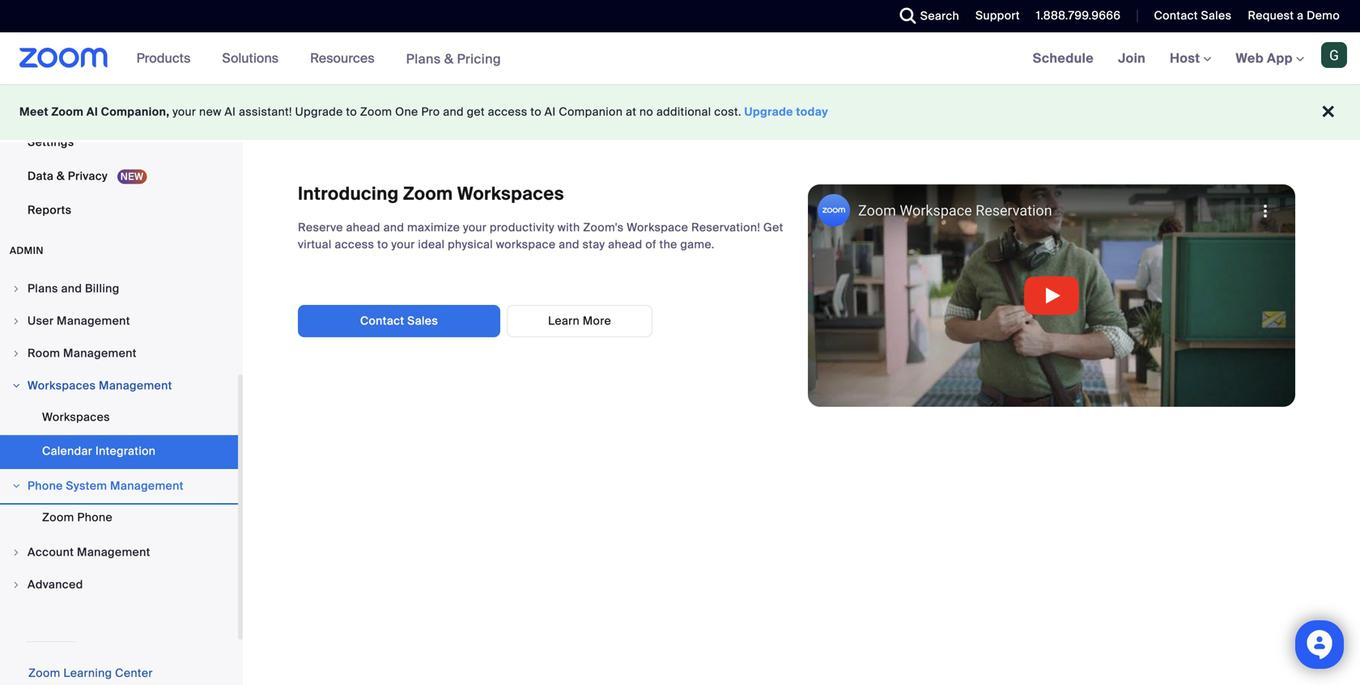 Task type: locate. For each thing, give the bounding box(es) containing it.
1 vertical spatial &
[[57, 169, 65, 184]]

your up physical
[[463, 220, 487, 235]]

1 horizontal spatial contact sales
[[1154, 8, 1232, 23]]

to left ideal
[[377, 237, 388, 252]]

plans for plans & pricing
[[406, 50, 441, 67]]

physical
[[448, 237, 493, 252]]

4 right image from the top
[[11, 548, 21, 558]]

2 right image from the top
[[11, 482, 21, 492]]

0 horizontal spatial contact sales
[[360, 314, 438, 329]]

of
[[646, 237, 657, 252]]

management up workspaces link
[[99, 379, 172, 394]]

& for plans
[[444, 50, 454, 67]]

& inside 'personal menu' menu
[[57, 169, 65, 184]]

management up the advanced menu item
[[77, 545, 150, 560]]

system
[[66, 479, 107, 494]]

0 vertical spatial phone
[[28, 479, 63, 494]]

learning
[[64, 666, 112, 681]]

access inside the meet zoom ai companion, footer
[[488, 104, 528, 119]]

web app button
[[1236, 50, 1305, 67]]

zoom's
[[583, 220, 624, 235]]

right image inside the plans and billing menu item
[[11, 284, 21, 294]]

sales
[[1201, 8, 1232, 23], [407, 314, 438, 329]]

request
[[1248, 8, 1294, 23]]

access right get
[[488, 104, 528, 119]]

right image inside workspaces management menu item
[[11, 381, 21, 391]]

0 vertical spatial &
[[444, 50, 454, 67]]

admin
[[10, 245, 44, 257]]

sales down ideal
[[407, 314, 438, 329]]

data
[[28, 169, 54, 184]]

search button
[[888, 0, 964, 32]]

2 right image from the top
[[11, 317, 21, 326]]

1 horizontal spatial contact
[[1154, 8, 1198, 23]]

your inside the meet zoom ai companion, footer
[[173, 104, 196, 119]]

learn
[[548, 314, 580, 329]]

your left ideal
[[391, 237, 415, 252]]

zoom left one
[[360, 104, 392, 119]]

to inside reserve ahead and maximize your productivity with zoom's workspace reservation! get virtual access to your ideal physical workspace and stay ahead of the game.
[[377, 237, 388, 252]]

meet zoom ai companion, footer
[[0, 84, 1360, 140]]

0 vertical spatial access
[[488, 104, 528, 119]]

2 vertical spatial workspaces
[[42, 410, 110, 425]]

1 horizontal spatial upgrade
[[745, 104, 793, 119]]

stay
[[583, 237, 605, 252]]

side navigation navigation
[[0, 0, 243, 686]]

0 vertical spatial contact sales
[[1154, 8, 1232, 23]]

personal menu menu
[[0, 0, 238, 228]]

and left 'maximize' in the left top of the page
[[384, 220, 404, 235]]

management inside "menu item"
[[57, 314, 130, 329]]

management
[[57, 314, 130, 329], [63, 346, 137, 361], [99, 379, 172, 394], [110, 479, 184, 494], [77, 545, 150, 560]]

cost.
[[714, 104, 742, 119]]

management down the integration
[[110, 479, 184, 494]]

calendar integration
[[42, 444, 156, 459]]

1 vertical spatial workspaces
[[28, 379, 96, 394]]

& right data
[[57, 169, 65, 184]]

1 horizontal spatial &
[[444, 50, 454, 67]]

2 vertical spatial your
[[391, 237, 415, 252]]

schedule
[[1033, 50, 1094, 67]]

1 horizontal spatial ahead
[[608, 237, 643, 252]]

billing
[[85, 281, 120, 296]]

support link
[[964, 0, 1024, 32], [976, 8, 1020, 23]]

3 right image from the top
[[11, 381, 21, 391]]

banner
[[0, 32, 1360, 85]]

phone inside zoom phone link
[[77, 511, 113, 526]]

right image for user management
[[11, 317, 21, 326]]

plans
[[406, 50, 441, 67], [28, 281, 58, 296]]

privacy
[[68, 169, 108, 184]]

zoom learning center
[[28, 666, 153, 681]]

one
[[395, 104, 418, 119]]

workspace
[[627, 220, 689, 235]]

1 horizontal spatial to
[[377, 237, 388, 252]]

learn more
[[548, 314, 611, 329]]

and inside the meet zoom ai companion, footer
[[443, 104, 464, 119]]

productivity
[[490, 220, 555, 235]]

right image left advanced
[[11, 581, 21, 590]]

& left pricing
[[444, 50, 454, 67]]

phone inside phone system management menu item
[[28, 479, 63, 494]]

workspaces for workspaces management
[[28, 379, 96, 394]]

1 horizontal spatial sales
[[1201, 8, 1232, 23]]

workspaces management menu
[[0, 402, 238, 470]]

meet
[[19, 104, 48, 119]]

to left companion at the left top of page
[[531, 104, 542, 119]]

introducing
[[298, 183, 399, 206]]

advanced
[[28, 578, 83, 593]]

&
[[444, 50, 454, 67], [57, 169, 65, 184]]

access
[[488, 104, 528, 119], [335, 237, 374, 252]]

plans inside the plans and billing menu item
[[28, 281, 58, 296]]

2 vertical spatial right image
[[11, 581, 21, 590]]

1 vertical spatial contact
[[360, 314, 404, 329]]

ai up settings link
[[86, 104, 98, 119]]

management inside menu item
[[77, 545, 150, 560]]

room management
[[28, 346, 137, 361]]

plans & pricing link
[[406, 50, 501, 67], [406, 50, 501, 67]]

& inside product information 'navigation'
[[444, 50, 454, 67]]

room
[[28, 346, 60, 361]]

introducing zoom workspaces
[[298, 183, 564, 206]]

game.
[[681, 237, 715, 252]]

integration
[[95, 444, 156, 459]]

workspaces down the room
[[28, 379, 96, 394]]

ai left companion at the left top of page
[[545, 104, 556, 119]]

workspaces
[[457, 183, 564, 206], [28, 379, 96, 394], [42, 410, 110, 425]]

1 right image from the top
[[11, 284, 21, 294]]

right image inside user management "menu item"
[[11, 317, 21, 326]]

0 vertical spatial contact
[[1154, 8, 1198, 23]]

1 vertical spatial ahead
[[608, 237, 643, 252]]

ahead left of at the left top
[[608, 237, 643, 252]]

3 right image from the top
[[11, 581, 21, 590]]

get
[[764, 220, 784, 235]]

1 vertical spatial phone
[[77, 511, 113, 526]]

workspaces up calendar
[[42, 410, 110, 425]]

0 vertical spatial your
[[173, 104, 196, 119]]

access down "reserve"
[[335, 237, 374, 252]]

plans inside product information 'navigation'
[[406, 50, 441, 67]]

0 horizontal spatial upgrade
[[295, 104, 343, 119]]

workspaces up productivity
[[457, 183, 564, 206]]

1 vertical spatial access
[[335, 237, 374, 252]]

0 horizontal spatial ahead
[[346, 220, 381, 235]]

zoom up account
[[42, 511, 74, 526]]

1 right image from the top
[[11, 349, 21, 359]]

pro
[[421, 104, 440, 119]]

workspaces inside menu
[[42, 410, 110, 425]]

0 vertical spatial right image
[[11, 349, 21, 359]]

0 vertical spatial plans
[[406, 50, 441, 67]]

more
[[583, 314, 611, 329]]

to
[[346, 104, 357, 119], [531, 104, 542, 119], [377, 237, 388, 252]]

zoom inside admin menu menu
[[42, 511, 74, 526]]

upgrade right the cost.
[[745, 104, 793, 119]]

right image
[[11, 349, 21, 359], [11, 482, 21, 492], [11, 581, 21, 590]]

to down "resources" dropdown button
[[346, 104, 357, 119]]

ahead
[[346, 220, 381, 235], [608, 237, 643, 252]]

resources button
[[310, 32, 382, 84]]

1 vertical spatial plans
[[28, 281, 58, 296]]

1 horizontal spatial ai
[[225, 104, 236, 119]]

contact sales
[[1154, 8, 1232, 23], [360, 314, 438, 329]]

right image inside room management menu item
[[11, 349, 21, 359]]

right image inside account management menu item
[[11, 548, 21, 558]]

pricing
[[457, 50, 501, 67]]

request a demo
[[1248, 8, 1340, 23]]

account
[[28, 545, 74, 560]]

zoom logo image
[[19, 48, 108, 68]]

right image left system on the left of the page
[[11, 482, 21, 492]]

right image inside phone system management menu item
[[11, 482, 21, 492]]

2 horizontal spatial your
[[463, 220, 487, 235]]

your for new
[[173, 104, 196, 119]]

0 horizontal spatial your
[[173, 104, 196, 119]]

upgrade
[[295, 104, 343, 119], [745, 104, 793, 119]]

upgrade down product information 'navigation'
[[295, 104, 343, 119]]

ahead down introducing
[[346, 220, 381, 235]]

1 horizontal spatial access
[[488, 104, 528, 119]]

workspaces inside menu item
[[28, 379, 96, 394]]

product information navigation
[[124, 32, 513, 85]]

account management menu item
[[0, 538, 238, 568]]

management up the workspaces management
[[63, 346, 137, 361]]

1 vertical spatial right image
[[11, 482, 21, 492]]

your
[[173, 104, 196, 119], [463, 220, 487, 235], [391, 237, 415, 252]]

1.888.799.9666 button
[[1024, 0, 1125, 32], [1036, 8, 1121, 23]]

host
[[1170, 50, 1204, 67]]

0 horizontal spatial phone
[[28, 479, 63, 494]]

0 horizontal spatial access
[[335, 237, 374, 252]]

support
[[976, 8, 1020, 23]]

advanced menu item
[[0, 570, 238, 601]]

0 vertical spatial sales
[[1201, 8, 1232, 23]]

ai right new
[[225, 104, 236, 119]]

sales up host dropdown button
[[1201, 8, 1232, 23]]

profile picture image
[[1322, 42, 1348, 68]]

the
[[660, 237, 678, 252]]

access inside reserve ahead and maximize your productivity with zoom's workspace reservation! get virtual access to your ideal physical workspace and stay ahead of the game.
[[335, 237, 374, 252]]

1 horizontal spatial plans
[[406, 50, 441, 67]]

1 vertical spatial your
[[463, 220, 487, 235]]

calendar
[[42, 444, 92, 459]]

right image left the room
[[11, 349, 21, 359]]

your left new
[[173, 104, 196, 119]]

management for room management
[[63, 346, 137, 361]]

management down "billing"
[[57, 314, 130, 329]]

0 horizontal spatial ai
[[86, 104, 98, 119]]

0 horizontal spatial plans
[[28, 281, 58, 296]]

and left "billing"
[[61, 281, 82, 296]]

plans up meet zoom ai companion, your new ai assistant! upgrade to zoom one pro and get access to ai companion at no additional cost. upgrade today
[[406, 50, 441, 67]]

new
[[199, 104, 222, 119]]

plans up user
[[28, 281, 58, 296]]

right image
[[11, 284, 21, 294], [11, 317, 21, 326], [11, 381, 21, 391], [11, 548, 21, 558]]

contact
[[1154, 8, 1198, 23], [360, 314, 404, 329]]

0 horizontal spatial &
[[57, 169, 65, 184]]

phone down calendar
[[28, 479, 63, 494]]

1 horizontal spatial phone
[[77, 511, 113, 526]]

1 upgrade from the left
[[295, 104, 343, 119]]

0 horizontal spatial sales
[[407, 314, 438, 329]]

banner containing products
[[0, 32, 1360, 85]]

and left get
[[443, 104, 464, 119]]

2 horizontal spatial ai
[[545, 104, 556, 119]]

phone down system on the left of the page
[[77, 511, 113, 526]]

right image for room
[[11, 349, 21, 359]]

request a demo link
[[1236, 0, 1360, 32], [1248, 8, 1340, 23]]

zoom
[[51, 104, 84, 119], [360, 104, 392, 119], [403, 183, 453, 206], [42, 511, 74, 526], [28, 666, 60, 681]]



Task type: vqa. For each thing, say whether or not it's contained in the screenshot.
"ZOOM PHONE" link
yes



Task type: describe. For each thing, give the bounding box(es) containing it.
account management
[[28, 545, 150, 560]]

right image for workspaces management
[[11, 381, 21, 391]]

calendar integration link
[[0, 436, 238, 468]]

workspaces for workspaces
[[42, 410, 110, 425]]

solutions
[[222, 50, 279, 67]]

additional
[[657, 104, 711, 119]]

user
[[28, 314, 54, 329]]

assistant!
[[239, 104, 292, 119]]

zoom right the meet on the left top of page
[[51, 104, 84, 119]]

workspaces link
[[0, 402, 238, 434]]

companion,
[[101, 104, 170, 119]]

products
[[137, 50, 191, 67]]

management for user management
[[57, 314, 130, 329]]

reserve ahead and maximize your productivity with zoom's workspace reservation! get virtual access to your ideal physical workspace and stay ahead of the game.
[[298, 220, 784, 252]]

at
[[626, 104, 637, 119]]

and down with
[[559, 237, 580, 252]]

meet zoom ai companion, your new ai assistant! upgrade to zoom one pro and get access to ai companion at no additional cost. upgrade today
[[19, 104, 828, 119]]

learn more link
[[507, 305, 653, 338]]

2 ai from the left
[[225, 104, 236, 119]]

1 horizontal spatial your
[[391, 237, 415, 252]]

virtual
[[298, 237, 332, 252]]

management for workspaces management
[[99, 379, 172, 394]]

join
[[1118, 50, 1146, 67]]

resources
[[310, 50, 375, 67]]

join link
[[1106, 32, 1158, 84]]

workspace
[[496, 237, 556, 252]]

maximize
[[407, 220, 460, 235]]

0 horizontal spatial to
[[346, 104, 357, 119]]

room management menu item
[[0, 338, 238, 369]]

with
[[558, 220, 580, 235]]

management for account management
[[77, 545, 150, 560]]

schedule link
[[1021, 32, 1106, 84]]

get
[[467, 104, 485, 119]]

a
[[1297, 8, 1304, 23]]

1.888.799.9666
[[1036, 8, 1121, 23]]

2 upgrade from the left
[[745, 104, 793, 119]]

user management menu item
[[0, 306, 238, 337]]

and inside menu item
[[61, 281, 82, 296]]

app
[[1267, 50, 1293, 67]]

settings link
[[0, 126, 238, 159]]

zoom phone link
[[0, 502, 238, 534]]

no
[[640, 104, 654, 119]]

reports
[[28, 203, 72, 218]]

plans and billing menu item
[[0, 274, 238, 304]]

workspaces management menu item
[[0, 371, 238, 402]]

your for productivity
[[463, 220, 487, 235]]

plans & pricing
[[406, 50, 501, 67]]

0 vertical spatial ahead
[[346, 220, 381, 235]]

1 vertical spatial contact sales
[[360, 314, 438, 329]]

host button
[[1170, 50, 1212, 67]]

settings
[[28, 135, 74, 150]]

zoom phone
[[42, 511, 113, 526]]

right image for plans and billing
[[11, 284, 21, 294]]

data & privacy link
[[0, 160, 238, 193]]

companion
[[559, 104, 623, 119]]

admin menu menu
[[0, 274, 238, 602]]

center
[[115, 666, 153, 681]]

reserve
[[298, 220, 343, 235]]

zoom learning center link
[[28, 666, 153, 681]]

0 horizontal spatial contact
[[360, 314, 404, 329]]

workspaces management
[[28, 379, 172, 394]]

products button
[[137, 32, 198, 84]]

zoom up 'maximize' in the left top of the page
[[403, 183, 453, 206]]

0 vertical spatial workspaces
[[457, 183, 564, 206]]

ideal
[[418, 237, 445, 252]]

today
[[796, 104, 828, 119]]

reports link
[[0, 194, 238, 227]]

3 ai from the left
[[545, 104, 556, 119]]

right image inside the advanced menu item
[[11, 581, 21, 590]]

1 ai from the left
[[86, 104, 98, 119]]

right image for phone
[[11, 482, 21, 492]]

& for data
[[57, 169, 65, 184]]

search
[[921, 9, 960, 23]]

phone system management
[[28, 479, 184, 494]]

phone system management menu item
[[0, 471, 238, 502]]

web
[[1236, 50, 1264, 67]]

2 horizontal spatial to
[[531, 104, 542, 119]]

plans and billing
[[28, 281, 120, 296]]

web app
[[1236, 50, 1293, 67]]

right image for account management
[[11, 548, 21, 558]]

meetings navigation
[[1021, 32, 1360, 85]]

plans for plans and billing
[[28, 281, 58, 296]]

zoom left 'learning'
[[28, 666, 60, 681]]

upgrade today link
[[745, 104, 828, 119]]

demo
[[1307, 8, 1340, 23]]

data & privacy
[[28, 169, 111, 184]]

user management
[[28, 314, 130, 329]]

solutions button
[[222, 32, 286, 84]]

reservation!
[[692, 220, 761, 235]]

1 vertical spatial sales
[[407, 314, 438, 329]]



